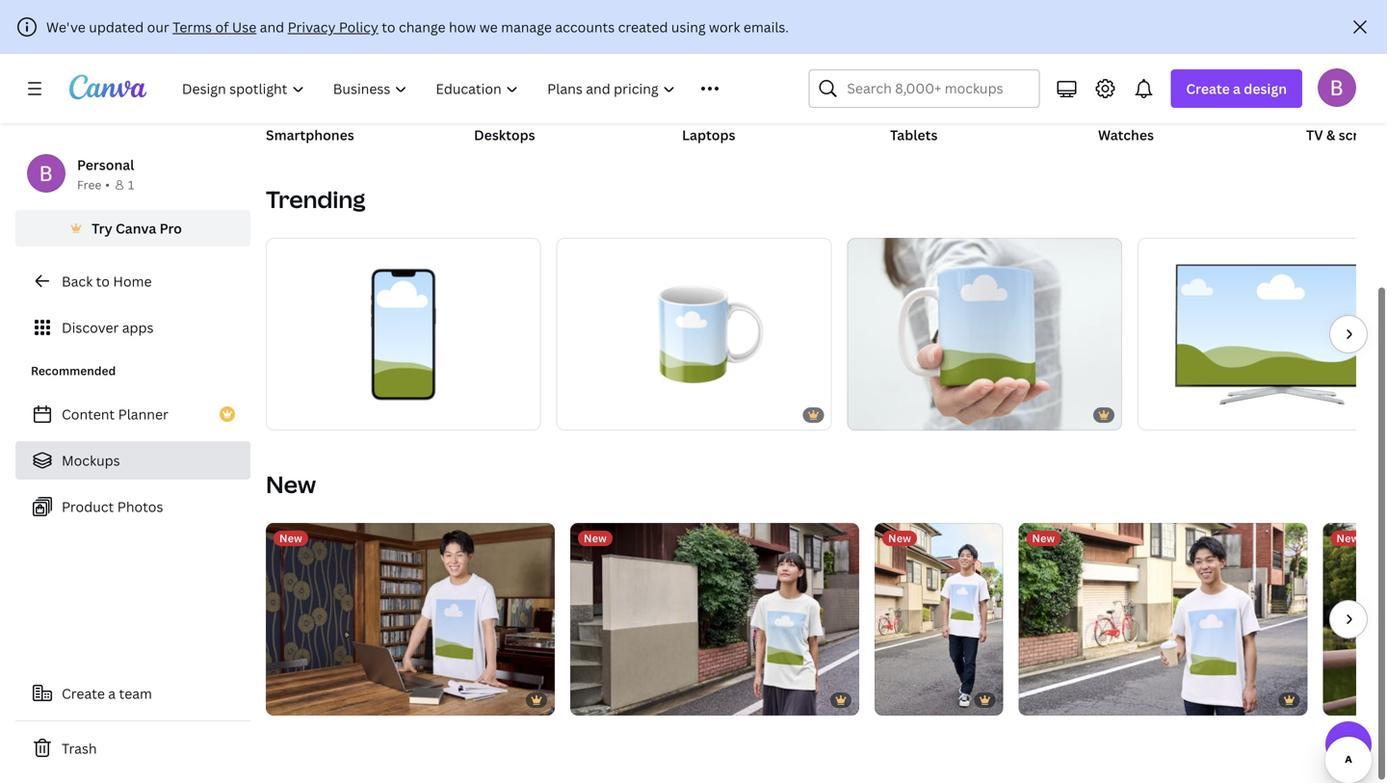 Task type: locate. For each thing, give the bounding box(es) containing it.
product
[[62, 498, 114, 516]]

create a design button
[[1171, 69, 1303, 108]]

create inside dropdown button
[[1187, 80, 1230, 98]]

2 group from the left
[[557, 238, 832, 431]]

a
[[1234, 80, 1241, 98], [108, 685, 116, 703]]

Label search field
[[847, 70, 1028, 107]]

laptops group
[[682, 0, 875, 146]]

discover
[[62, 318, 119, 337]]

to
[[382, 18, 396, 36], [96, 272, 110, 291]]

1 horizontal spatial create
[[1187, 80, 1230, 98]]

create left team on the left bottom
[[62, 685, 105, 703]]

1 vertical spatial create
[[62, 685, 105, 703]]

list containing content planner
[[15, 395, 251, 526]]

back to home
[[62, 272, 152, 291]]

0 horizontal spatial a
[[108, 685, 116, 703]]

0 horizontal spatial to
[[96, 272, 110, 291]]

recommended
[[31, 363, 116, 379]]

top level navigation element
[[170, 69, 763, 108], [170, 69, 763, 108]]

privacy policy link
[[288, 18, 379, 36]]

created
[[618, 18, 668, 36]]

personal
[[77, 156, 134, 174]]

try
[[92, 219, 112, 238]]

create for create a team
[[62, 685, 105, 703]]

1 horizontal spatial a
[[1234, 80, 1241, 98]]

try canva pro button
[[15, 210, 251, 247]]

1 vertical spatial to
[[96, 272, 110, 291]]

apps
[[122, 318, 154, 337]]

to right policy
[[382, 18, 396, 36]]

try canva pro
[[92, 219, 182, 238]]

mockups
[[62, 451, 120, 470]]

trending
[[266, 184, 366, 215]]

team
[[119, 685, 152, 703]]

we
[[480, 18, 498, 36]]

smartphones group
[[266, 0, 459, 146]]

back
[[62, 272, 93, 291]]

0 vertical spatial a
[[1234, 80, 1241, 98]]

create for create a design
[[1187, 80, 1230, 98]]

change
[[399, 18, 446, 36]]

new
[[266, 469, 316, 500], [279, 531, 302, 545], [584, 531, 607, 545], [889, 531, 912, 545], [1032, 531, 1055, 545], [1337, 531, 1360, 545]]

list
[[15, 395, 251, 526]]

a left design on the right of the page
[[1234, 80, 1241, 98]]

0 vertical spatial create
[[1187, 80, 1230, 98]]

0 horizontal spatial create
[[62, 685, 105, 703]]

a inside dropdown button
[[1234, 80, 1241, 98]]

design
[[1244, 80, 1287, 98]]

1 vertical spatial a
[[108, 685, 116, 703]]

accounts
[[555, 18, 615, 36]]

policy
[[339, 18, 379, 36]]

group
[[266, 238, 541, 431], [557, 238, 832, 431], [847, 238, 1123, 431], [1138, 238, 1388, 431]]

desktops
[[474, 126, 535, 144]]

1 horizontal spatial to
[[382, 18, 396, 36]]

create left design on the right of the page
[[1187, 80, 1230, 98]]

a left team on the left bottom
[[108, 685, 116, 703]]

watches group
[[1099, 0, 1291, 146]]

1 group from the left
[[266, 238, 541, 431]]

smartphones
[[266, 126, 354, 144]]

create a team
[[62, 685, 152, 703]]

home
[[113, 272, 152, 291]]

trash
[[62, 740, 97, 758]]

to right back
[[96, 272, 110, 291]]

content planner
[[62, 405, 168, 424]]

a inside button
[[108, 685, 116, 703]]

new group
[[266, 523, 555, 716], [570, 523, 860, 716], [875, 523, 1004, 716], [1019, 523, 1308, 716], [1323, 523, 1388, 716]]

using
[[672, 18, 706, 36]]

to inside back to home 'link'
[[96, 272, 110, 291]]

discover apps
[[62, 318, 154, 337]]

create a design
[[1187, 80, 1287, 98]]

free •
[[77, 177, 110, 193]]

tv
[[1307, 126, 1324, 144]]

4 new group from the left
[[1019, 523, 1308, 716]]

create inside button
[[62, 685, 105, 703]]

create
[[1187, 80, 1230, 98], [62, 685, 105, 703]]

2 new group from the left
[[570, 523, 860, 716]]

work
[[709, 18, 741, 36]]



Task type: describe. For each thing, give the bounding box(es) containing it.
pro
[[160, 219, 182, 238]]

canva
[[116, 219, 156, 238]]

terms of use link
[[173, 18, 257, 36]]

create a team button
[[15, 675, 251, 713]]

tv & screens group
[[1307, 0, 1388, 146]]

desktops group
[[474, 0, 667, 146]]

updated
[[89, 18, 144, 36]]

we've
[[46, 18, 86, 36]]

privacy
[[288, 18, 336, 36]]

&
[[1327, 126, 1336, 144]]

use
[[232, 18, 257, 36]]

3 group from the left
[[847, 238, 1123, 431]]

discover apps link
[[15, 308, 251, 347]]

screens
[[1339, 126, 1388, 144]]

content planner link
[[15, 395, 251, 434]]

trash link
[[15, 729, 251, 768]]

1
[[128, 177, 134, 193]]

emails.
[[744, 18, 789, 36]]

laptops
[[682, 126, 736, 144]]

tablets group
[[890, 0, 1083, 146]]

a for design
[[1234, 80, 1241, 98]]

we've updated our terms of use and privacy policy to change how we manage accounts created using work emails.
[[46, 18, 789, 36]]

tv & screens
[[1307, 126, 1388, 144]]

how
[[449, 18, 476, 36]]

our
[[147, 18, 169, 36]]

product photos link
[[15, 488, 251, 526]]

watches
[[1099, 126, 1154, 144]]

of
[[215, 18, 229, 36]]

mockups link
[[15, 441, 251, 480]]

•
[[105, 177, 110, 193]]

0 vertical spatial to
[[382, 18, 396, 36]]

free
[[77, 177, 101, 193]]

back to home link
[[15, 262, 251, 301]]

3 new group from the left
[[875, 523, 1004, 716]]

1 new group from the left
[[266, 523, 555, 716]]

bob builder image
[[1318, 68, 1357, 107]]

planner
[[118, 405, 168, 424]]

5 new group from the left
[[1323, 523, 1388, 716]]

photos
[[117, 498, 163, 516]]

4 group from the left
[[1138, 238, 1388, 431]]

content
[[62, 405, 115, 424]]

a for team
[[108, 685, 116, 703]]

and
[[260, 18, 284, 36]]

tablets
[[890, 126, 938, 144]]

product photos
[[62, 498, 163, 516]]

terms
[[173, 18, 212, 36]]

manage
[[501, 18, 552, 36]]



Task type: vqa. For each thing, say whether or not it's contained in the screenshot.
Boho School Education Trifold Brochure image's 2
no



